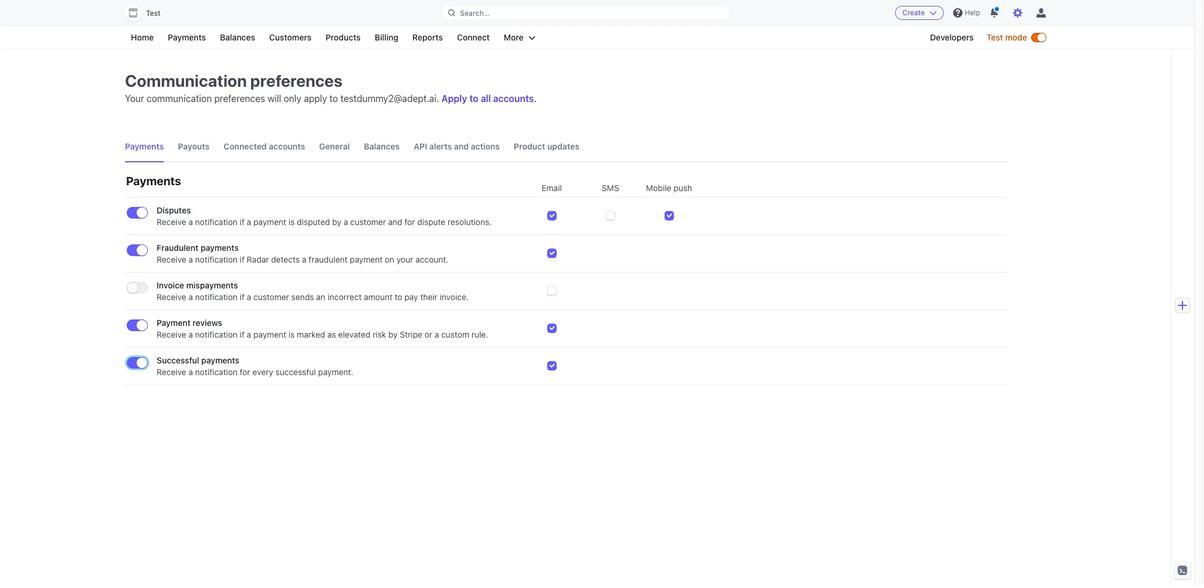 Task type: locate. For each thing, give the bounding box(es) containing it.
billing link
[[369, 31, 404, 45]]

accounts.
[[493, 93, 537, 104]]

1 notification from the top
[[195, 217, 238, 227]]

payments down reviews
[[201, 355, 239, 365]]

1 vertical spatial and
[[388, 217, 402, 227]]

1 is from the top
[[289, 217, 295, 227]]

is left disputed at the top of the page
[[289, 217, 295, 227]]

notification down reviews
[[195, 330, 238, 340]]

a up successful payments receive a notification for every successful payment. at the left bottom of page
[[247, 330, 251, 340]]

1 vertical spatial test
[[987, 32, 1003, 42]]

reviews
[[193, 318, 222, 328]]

and
[[454, 141, 469, 151], [388, 217, 402, 227]]

to left "all"
[[469, 93, 478, 104]]

to left pay
[[395, 292, 402, 302]]

search…
[[460, 9, 490, 17]]

preferences left will
[[214, 93, 265, 104]]

and right alerts
[[454, 141, 469, 151]]

to right the apply
[[330, 93, 338, 104]]

communication
[[125, 71, 247, 90]]

testdummy2@adept.ai.
[[341, 93, 439, 104]]

payments down your
[[125, 141, 164, 151]]

radar
[[247, 255, 269, 265]]

all
[[481, 93, 491, 104]]

a
[[188, 217, 193, 227], [247, 217, 251, 227], [344, 217, 348, 227], [188, 255, 193, 265], [302, 255, 306, 265], [188, 292, 193, 302], [247, 292, 251, 302], [188, 330, 193, 340], [247, 330, 251, 340], [435, 330, 439, 340], [188, 367, 193, 377]]

test button
[[125, 5, 172, 21]]

payment reviews receive a notification if a payment is marked as elevated risk by stripe or a custom rule.
[[157, 318, 488, 340]]

is left marked
[[289, 330, 295, 340]]

1 vertical spatial payments
[[201, 355, 239, 365]]

to
[[330, 93, 338, 104], [469, 93, 478, 104], [395, 292, 402, 302]]

connect link
[[451, 31, 496, 45]]

test left mode
[[987, 32, 1003, 42]]

fraudulent
[[157, 243, 198, 253]]

notification inside payment reviews receive a notification if a payment is marked as elevated risk by stripe or a custom rule.
[[195, 330, 238, 340]]

test up 'home'
[[146, 9, 160, 18]]

2 vertical spatial payments
[[126, 174, 181, 188]]

payments inside fraudulent payments receive a notification if radar detects a fraudulent payment on your account.
[[201, 243, 239, 253]]

0 horizontal spatial test
[[146, 9, 160, 18]]

payment left on at the top left of the page
[[350, 255, 383, 265]]

1 vertical spatial payment
[[350, 255, 383, 265]]

4 if from the top
[[240, 330, 245, 340]]

email
[[542, 183, 562, 193]]

their
[[420, 292, 438, 302]]

customer
[[350, 217, 386, 227], [253, 292, 289, 302]]

reports
[[412, 32, 443, 42]]

product
[[514, 141, 545, 151]]

notification inside successful payments receive a notification for every successful payment.
[[195, 367, 238, 377]]

amount
[[364, 292, 392, 302]]

receive inside invoice mispayments receive a notification if a customer sends an incorrect amount to pay their invoice.
[[157, 292, 186, 302]]

successful
[[275, 367, 316, 377]]

mobile push
[[646, 183, 692, 193]]

create button
[[895, 6, 944, 20]]

payments up mispayments
[[201, 243, 239, 253]]

a down successful
[[188, 367, 193, 377]]

mispayments
[[186, 280, 238, 290]]

general
[[319, 141, 350, 151]]

1 horizontal spatial for
[[405, 217, 415, 227]]

preferences
[[250, 71, 342, 90], [214, 93, 265, 104]]

4 notification from the top
[[195, 330, 238, 340]]

payouts
[[178, 141, 209, 151]]

2 receive from the top
[[157, 255, 186, 265]]

test inside button
[[146, 9, 160, 18]]

0 horizontal spatial balances
[[220, 32, 255, 42]]

payment inside fraudulent payments receive a notification if radar detects a fraudulent payment on your account.
[[350, 255, 383, 265]]

receive down the payment
[[157, 330, 186, 340]]

1 vertical spatial customer
[[253, 292, 289, 302]]

invoice.
[[440, 292, 469, 302]]

an
[[316, 292, 325, 302]]

customers
[[269, 32, 311, 42]]

1 horizontal spatial to
[[395, 292, 402, 302]]

1 receive from the top
[[157, 217, 186, 227]]

by right disputed at the top of the page
[[332, 217, 341, 227]]

invoice
[[157, 280, 184, 290]]

is inside payment reviews receive a notification if a payment is marked as elevated risk by stripe or a custom rule.
[[289, 330, 295, 340]]

payments inside successful payments receive a notification for every successful payment.
[[201, 355, 239, 365]]

by
[[332, 217, 341, 227], [388, 330, 398, 340]]

tab list
[[125, 131, 1008, 162]]

payments up the communication
[[168, 32, 206, 42]]

2 vertical spatial payment
[[253, 330, 286, 340]]

balances
[[220, 32, 255, 42], [364, 141, 400, 151]]

balances right payments link
[[220, 32, 255, 42]]

actions
[[471, 141, 500, 151]]

test
[[146, 9, 160, 18], [987, 32, 1003, 42]]

receive inside payment reviews receive a notification if a payment is marked as elevated risk by stripe or a custom rule.
[[157, 330, 186, 340]]

a down fraudulent
[[188, 255, 193, 265]]

a inside successful payments receive a notification for every successful payment.
[[188, 367, 193, 377]]

if inside disputes receive a notification if a payment is disputed by a customer and for dispute resolutions.
[[240, 217, 245, 227]]

for inside disputes receive a notification if a payment is disputed by a customer and for dispute resolutions.
[[405, 217, 415, 227]]

notification down successful
[[195, 367, 238, 377]]

if inside invoice mispayments receive a notification if a customer sends an incorrect amount to pay their invoice.
[[240, 292, 245, 302]]

preferences up only
[[250, 71, 342, 90]]

notification inside invoice mispayments receive a notification if a customer sends an incorrect amount to pay their invoice.
[[195, 292, 238, 302]]

1 vertical spatial payments
[[125, 141, 164, 151]]

0 vertical spatial by
[[332, 217, 341, 227]]

by inside payment reviews receive a notification if a payment is marked as elevated risk by stripe or a custom rule.
[[388, 330, 398, 340]]

1 vertical spatial is
[[289, 330, 295, 340]]

1 vertical spatial by
[[388, 330, 398, 340]]

3 receive from the top
[[157, 292, 186, 302]]

communication
[[147, 93, 212, 104]]

3 if from the top
[[240, 292, 245, 302]]

payments
[[168, 32, 206, 42], [125, 141, 164, 151], [126, 174, 181, 188]]

1 vertical spatial for
[[240, 367, 250, 377]]

payments inside tab list
[[125, 141, 164, 151]]

pay
[[404, 292, 418, 302]]

Search… text field
[[441, 6, 730, 20]]

0 vertical spatial preferences
[[250, 71, 342, 90]]

a down radar
[[247, 292, 251, 302]]

notification down mispayments
[[195, 292, 238, 302]]

for left every
[[240, 367, 250, 377]]

payment
[[253, 217, 286, 227], [350, 255, 383, 265], [253, 330, 286, 340]]

0 vertical spatial balances
[[220, 32, 255, 42]]

payments up "disputes"
[[126, 174, 181, 188]]

1 horizontal spatial test
[[987, 32, 1003, 42]]

payment up successful payments receive a notification for every successful payment. at the left bottom of page
[[253, 330, 286, 340]]

receive down "disputes"
[[157, 217, 186, 227]]

1 horizontal spatial balances
[[364, 141, 400, 151]]

receive inside successful payments receive a notification for every successful payment.
[[157, 367, 186, 377]]

receive
[[157, 217, 186, 227], [157, 255, 186, 265], [157, 292, 186, 302], [157, 330, 186, 340], [157, 367, 186, 377]]

and left "dispute"
[[388, 217, 402, 227]]

receive down invoice
[[157, 292, 186, 302]]

0 horizontal spatial and
[[388, 217, 402, 227]]

disputed
[[297, 217, 330, 227]]

marked
[[297, 330, 325, 340]]

1 horizontal spatial customer
[[350, 217, 386, 227]]

if inside payment reviews receive a notification if a payment is marked as elevated risk by stripe or a custom rule.
[[240, 330, 245, 340]]

payments for payments
[[126, 174, 181, 188]]

0 vertical spatial for
[[405, 217, 415, 227]]

customer up on at the top left of the page
[[350, 217, 386, 227]]

apply
[[441, 93, 467, 104]]

is inside disputes receive a notification if a payment is disputed by a customer and for dispute resolutions.
[[289, 217, 295, 227]]

updates
[[547, 141, 579, 151]]

2 notification from the top
[[195, 255, 238, 265]]

notification up mispayments
[[195, 255, 238, 265]]

customer inside invoice mispayments receive a notification if a customer sends an incorrect amount to pay their invoice.
[[253, 292, 289, 302]]

a down reviews
[[188, 330, 193, 340]]

5 receive from the top
[[157, 367, 186, 377]]

detects
[[271, 255, 300, 265]]

balances inside balances link
[[220, 32, 255, 42]]

if for mispayments
[[240, 292, 245, 302]]

is
[[289, 217, 295, 227], [289, 330, 295, 340]]

0 vertical spatial is
[[289, 217, 295, 227]]

1 vertical spatial balances
[[364, 141, 400, 151]]

sms
[[602, 183, 619, 193]]

receive down fraudulent
[[157, 255, 186, 265]]

for
[[405, 217, 415, 227], [240, 367, 250, 377]]

0 vertical spatial test
[[146, 9, 160, 18]]

0 horizontal spatial customer
[[253, 292, 289, 302]]

by right risk
[[388, 330, 398, 340]]

if
[[240, 217, 245, 227], [240, 255, 245, 265], [240, 292, 245, 302], [240, 330, 245, 340]]

if inside fraudulent payments receive a notification if radar detects a fraudulent payment on your account.
[[240, 255, 245, 265]]

3 notification from the top
[[195, 292, 238, 302]]

0 horizontal spatial for
[[240, 367, 250, 377]]

4 receive from the top
[[157, 330, 186, 340]]

balances left api
[[364, 141, 400, 151]]

5 notification from the top
[[195, 367, 238, 377]]

0 vertical spatial customer
[[350, 217, 386, 227]]

to inside invoice mispayments receive a notification if a customer sends an incorrect amount to pay their invoice.
[[395, 292, 402, 302]]

for left "dispute"
[[405, 217, 415, 227]]

notification inside fraudulent payments receive a notification if radar detects a fraudulent payment on your account.
[[195, 255, 238, 265]]

developers
[[930, 32, 974, 42]]

2 is from the top
[[289, 330, 295, 340]]

notification inside disputes receive a notification if a payment is disputed by a customer and for dispute resolutions.
[[195, 217, 238, 227]]

receive inside fraudulent payments receive a notification if radar detects a fraudulent payment on your account.
[[157, 255, 186, 265]]

a right detects
[[302, 255, 306, 265]]

balances inside tab list
[[364, 141, 400, 151]]

mobile
[[646, 183, 671, 193]]

receive for successful
[[157, 367, 186, 377]]

1 if from the top
[[240, 217, 245, 227]]

notification up fraudulent
[[195, 217, 238, 227]]

successful
[[157, 355, 199, 365]]

customer left sends
[[253, 292, 289, 302]]

payment.
[[318, 367, 353, 377]]

payment up radar
[[253, 217, 286, 227]]

1 horizontal spatial by
[[388, 330, 398, 340]]

0 horizontal spatial by
[[332, 217, 341, 227]]

help
[[965, 8, 980, 17]]

receive down successful
[[157, 367, 186, 377]]

0 vertical spatial payment
[[253, 217, 286, 227]]

0 vertical spatial and
[[454, 141, 469, 151]]

more button
[[498, 31, 541, 45]]

mode
[[1005, 32, 1027, 42]]

1 horizontal spatial and
[[454, 141, 469, 151]]

0 vertical spatial payments
[[201, 243, 239, 253]]

2 if from the top
[[240, 255, 245, 265]]

test for test mode
[[987, 32, 1003, 42]]



Task type: describe. For each thing, give the bounding box(es) containing it.
your
[[125, 93, 144, 104]]

Search… search field
[[441, 6, 730, 20]]

accounts
[[269, 141, 305, 151]]

successful payments receive a notification for every successful payment.
[[157, 355, 353, 377]]

1 vertical spatial preferences
[[214, 93, 265, 104]]

0 horizontal spatial to
[[330, 93, 338, 104]]

0 vertical spatial payments
[[168, 32, 206, 42]]

tab list containing payments
[[125, 131, 1008, 162]]

2 horizontal spatial to
[[469, 93, 478, 104]]

if for reviews
[[240, 330, 245, 340]]

your
[[397, 255, 413, 265]]

elevated
[[338, 330, 370, 340]]

help button
[[948, 4, 985, 22]]

customers link
[[263, 31, 317, 45]]

and inside disputes receive a notification if a payment is disputed by a customer and for dispute resolutions.
[[388, 217, 402, 227]]

balances link
[[214, 31, 261, 45]]

stripe
[[400, 330, 422, 340]]

home link
[[125, 31, 160, 45]]

notification for fraudulent payments
[[195, 255, 238, 265]]

a down mispayments
[[188, 292, 193, 302]]

reports link
[[407, 31, 449, 45]]

if for payments
[[240, 255, 245, 265]]

payments for communication preferences
[[125, 141, 164, 151]]

a right disputed at the top of the page
[[344, 217, 348, 227]]

a down "disputes"
[[188, 217, 193, 227]]

as
[[327, 330, 336, 340]]

fraudulent payments receive a notification if radar detects a fraudulent payment on your account.
[[157, 243, 448, 265]]

connect
[[457, 32, 490, 42]]

api
[[414, 141, 427, 151]]

receive inside disputes receive a notification if a payment is disputed by a customer and for dispute resolutions.
[[157, 217, 186, 227]]

and inside tab list
[[454, 141, 469, 151]]

api alerts and actions
[[414, 141, 500, 151]]

apply
[[304, 93, 327, 104]]

sends
[[291, 292, 314, 302]]

for inside successful payments receive a notification for every successful payment.
[[240, 367, 250, 377]]

custom
[[441, 330, 469, 340]]

by inside disputes receive a notification if a payment is disputed by a customer and for dispute resolutions.
[[332, 217, 341, 227]]

risk
[[373, 330, 386, 340]]

every
[[252, 367, 273, 377]]

push
[[674, 183, 692, 193]]

home
[[131, 32, 154, 42]]

account.
[[415, 255, 448, 265]]

invoice mispayments receive a notification if a customer sends an incorrect amount to pay their invoice.
[[157, 280, 469, 302]]

test for test
[[146, 9, 160, 18]]

notification for successful payments
[[195, 367, 238, 377]]

more
[[504, 32, 524, 42]]

or
[[425, 330, 432, 340]]

products
[[326, 32, 361, 42]]

test mode
[[987, 32, 1027, 42]]

resolutions.
[[448, 217, 492, 227]]

a up radar
[[247, 217, 251, 227]]

communication preferences your communication preferences will only apply to testdummy2@adept.ai. apply to all accounts.
[[125, 71, 537, 104]]

incorrect
[[328, 292, 362, 302]]

product updates
[[514, 141, 579, 151]]

fraudulent
[[309, 255, 348, 265]]

disputes
[[157, 205, 191, 215]]

developers link
[[924, 31, 980, 45]]

customer inside disputes receive a notification if a payment is disputed by a customer and for dispute resolutions.
[[350, 217, 386, 227]]

payments for fraudulent payments
[[201, 243, 239, 253]]

on
[[385, 255, 394, 265]]

alerts
[[429, 141, 452, 151]]

receive for payment
[[157, 330, 186, 340]]

notification for payment reviews
[[195, 330, 238, 340]]

products link
[[320, 31, 366, 45]]

apply to all accounts. button
[[441, 93, 537, 104]]

payments link
[[162, 31, 212, 45]]

only
[[284, 93, 301, 104]]

will
[[268, 93, 281, 104]]

create
[[902, 8, 925, 17]]

notification for invoice mispayments
[[195, 292, 238, 302]]

connected accounts
[[224, 141, 305, 151]]

receive for fraudulent
[[157, 255, 186, 265]]

billing
[[375, 32, 398, 42]]

connected
[[224, 141, 267, 151]]

disputes receive a notification if a payment is disputed by a customer and for dispute resolutions.
[[157, 205, 492, 227]]

payment
[[157, 318, 190, 328]]

payments for successful payments
[[201, 355, 239, 365]]

receive for invoice
[[157, 292, 186, 302]]

payment inside disputes receive a notification if a payment is disputed by a customer and for dispute resolutions.
[[253, 217, 286, 227]]

rule.
[[472, 330, 488, 340]]

payment inside payment reviews receive a notification if a payment is marked as elevated risk by stripe or a custom rule.
[[253, 330, 286, 340]]

a right or
[[435, 330, 439, 340]]

dispute
[[417, 217, 445, 227]]



Task type: vqa. For each thing, say whether or not it's contained in the screenshot.
Stripe IMAGE
no



